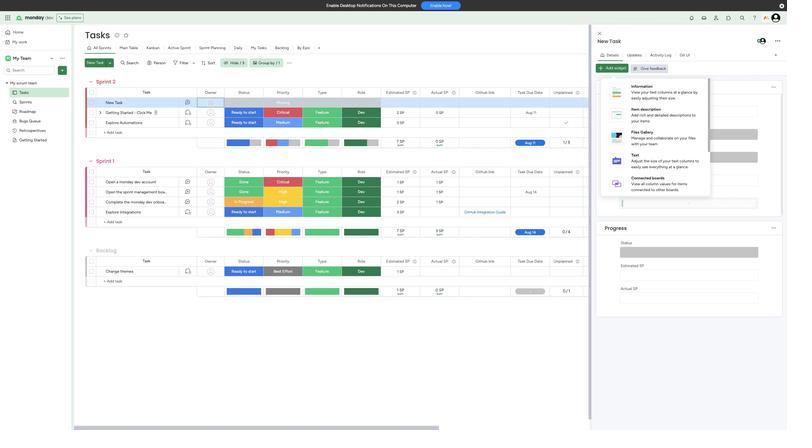 Task type: locate. For each thing, give the bounding box(es) containing it.
aug for aug 11
[[526, 111, 532, 115]]

sprints up roadmap
[[19, 100, 32, 104]]

1 vertical spatial type field
[[317, 169, 328, 175]]

1 role from the top
[[358, 90, 365, 95]]

2 vertical spatial owner field
[[203, 258, 218, 265]]

2 vertical spatial role field
[[356, 258, 367, 265]]

estimated for second estimated sp field from the bottom of the page
[[386, 170, 404, 174]]

1 easily from the top
[[631, 96, 641, 101]]

your inside text adjust the size of your text columns to easily see everything at a glance.
[[663, 159, 671, 163]]

1 vertical spatial a
[[673, 165, 675, 169]]

aug for aug 14
[[525, 190, 532, 194]]

Owner field
[[203, 90, 218, 96], [203, 169, 218, 175], [203, 258, 218, 265]]

2 critical from the top
[[277, 180, 289, 185]]

0 vertical spatial getting
[[106, 110, 119, 115]]

daily
[[234, 46, 242, 50]]

1 vertical spatial task due date field
[[516, 169, 544, 175]]

Github link field
[[474, 90, 496, 96], [474, 169, 496, 175], [474, 258, 496, 265]]

and down "description"
[[647, 113, 654, 118]]

1 horizontal spatial a
[[673, 165, 675, 169]]

and inside item description add rich and detailed descriptions to your items
[[647, 113, 654, 118]]

a inside the information view your text columns at a glance by easily adjusting their size.
[[678, 90, 680, 95]]

0 sp sum
[[436, 139, 444, 147], [436, 288, 444, 296]]

status for 2nd status field from the top
[[238, 170, 250, 174]]

change themes
[[106, 269, 133, 274]]

my right daily on the top
[[251, 46, 256, 50]]

0 vertical spatial high
[[279, 190, 287, 194]]

1 ready to start from the top
[[232, 110, 256, 115]]

by epic button
[[293, 44, 315, 53]]

backlog up the menu icon
[[275, 46, 289, 50]]

0 vertical spatial sprints
[[99, 46, 111, 50]]

dev down management
[[146, 200, 152, 205]]

2 ready from the top
[[232, 120, 243, 125]]

0 horizontal spatial tasks
[[19, 90, 29, 95]]

1 vertical spatial new task
[[87, 60, 104, 65]]

add inside the add widget popup button
[[606, 66, 613, 70]]

2 vertical spatial type field
[[317, 258, 328, 265]]

1 vertical spatial unplanned
[[554, 170, 573, 174]]

6 dev from the top
[[358, 210, 365, 214]]

progress
[[238, 200, 254, 204], [605, 225, 627, 232]]

items right the for
[[678, 182, 687, 186]]

1 vertical spatial github link field
[[474, 169, 496, 175]]

0 vertical spatial task due date field
[[516, 90, 544, 96]]

Search field
[[125, 59, 142, 67]]

2 easily from the top
[[631, 165, 641, 169]]

1 vertical spatial task due date
[[518, 170, 543, 174]]

Type field
[[317, 90, 328, 96], [317, 169, 328, 175], [317, 258, 328, 265]]

+ add task text field down themes
[[99, 278, 194, 285]]

1 github link field from the top
[[474, 90, 496, 96]]

information view your text columns at a glance by easily adjusting their size.
[[631, 84, 698, 101]]

0 vertical spatial owner field
[[203, 90, 218, 96]]

0 horizontal spatial new task
[[87, 60, 104, 65]]

0 vertical spatial due
[[526, 90, 533, 95]]

0 horizontal spatial progress
[[238, 200, 254, 204]]

explore for explore automations
[[106, 121, 119, 125]]

progress right dapulse drag handle 3 icon
[[605, 225, 627, 232]]

monday down open the sprint management board
[[131, 200, 145, 205]]

the inside text adjust the size of your text columns to easily see everything at a glance.
[[644, 159, 650, 163]]

getting up explore automations
[[106, 110, 119, 115]]

0 vertical spatial estimated sp field
[[385, 90, 411, 96]]

1 vertical spatial text
[[672, 159, 679, 163]]

enable
[[326, 3, 339, 8], [430, 3, 442, 8]]

easily inside text adjust the size of your text columns to easily see everything at a glance.
[[631, 165, 641, 169]]

0 vertical spatial date
[[534, 90, 543, 95]]

0 horizontal spatial new
[[87, 60, 95, 65]]

easily down adjust
[[631, 165, 641, 169]]

1 horizontal spatial new
[[106, 100, 114, 105]]

getting
[[106, 110, 119, 115], [19, 138, 33, 142]]

2 vertical spatial due
[[526, 259, 533, 264]]

on
[[674, 136, 679, 141]]

workspace selection element
[[5, 55, 32, 62]]

1 vertical spatial due
[[526, 170, 533, 174]]

0 vertical spatial priority field
[[275, 90, 291, 96]]

role for 3rd role field from the top of the page
[[358, 259, 365, 264]]

0 vertical spatial add
[[606, 66, 613, 70]]

give
[[641, 66, 649, 71]]

1 unplanned from the top
[[554, 90, 573, 95]]

glance.
[[676, 165, 689, 169]]

dapulse addbtn image
[[757, 39, 761, 43]]

getting for getting started
[[19, 138, 33, 142]]

dev for open
[[134, 180, 141, 185]]

3 type from the top
[[318, 259, 327, 264]]

my team
[[13, 56, 31, 61]]

1 horizontal spatial enable
[[430, 3, 442, 8]]

2 vertical spatial the
[[124, 200, 130, 205]]

ui
[[686, 53, 690, 57]]

2 vertical spatial task due date
[[518, 259, 543, 264]]

new down all
[[87, 60, 95, 65]]

1 vertical spatial github link
[[476, 170, 494, 174]]

14
[[533, 190, 537, 194]]

more dots image
[[772, 226, 776, 230]]

my inside workspace selection 'element'
[[13, 56, 19, 61]]

size
[[651, 159, 657, 163]]

2 view from the top
[[631, 182, 640, 186]]

my right caret down image
[[10, 81, 15, 85]]

enable for enable now!
[[430, 3, 442, 8]]

my inside list box
[[10, 81, 15, 85]]

2 horizontal spatial the
[[644, 159, 650, 163]]

1 vertical spatial tasks
[[257, 46, 267, 50]]

1 horizontal spatial text
[[672, 159, 679, 163]]

+ add task text field down the automations
[[99, 129, 194, 136]]

1 vertical spatial getting
[[19, 138, 33, 142]]

1 vertical spatial at
[[669, 165, 672, 169]]

owner
[[205, 90, 217, 95], [620, 100, 632, 105], [205, 170, 217, 174], [205, 259, 217, 264]]

adjusting
[[642, 96, 658, 101]]

2 vertical spatial new
[[106, 100, 114, 105]]

backlog inside button
[[275, 46, 289, 50]]

tasks inside list box
[[19, 90, 29, 95]]

Status field
[[237, 90, 251, 96], [237, 169, 251, 175], [237, 258, 251, 265]]

3 link from the top
[[489, 259, 494, 264]]

sum inside 3 sp sum
[[437, 233, 443, 237]]

0 vertical spatial started
[[120, 110, 133, 115]]

1 explore from the top
[[106, 121, 119, 125]]

2 unplanned from the top
[[554, 170, 573, 174]]

2 date from the top
[[534, 170, 543, 174]]

7 sp sum down 3 sp
[[397, 229, 404, 237]]

3 task due date from the top
[[518, 259, 543, 264]]

0 vertical spatial critical
[[277, 110, 289, 115]]

1 vertical spatial done
[[239, 190, 249, 194]]

0 vertical spatial actual sp field
[[430, 90, 450, 96]]

start
[[248, 110, 256, 115], [248, 120, 256, 125], [248, 210, 256, 214], [248, 269, 256, 274]]

1 dev from the top
[[358, 110, 365, 115]]

filter
[[180, 61, 188, 65]]

2 priority field from the top
[[275, 169, 291, 175]]

1 task due date from the top
[[518, 90, 543, 95]]

2 vertical spatial tasks
[[19, 90, 29, 95]]

5 sp
[[397, 121, 404, 125]]

by right 'group'
[[270, 61, 275, 65]]

list box
[[0, 77, 71, 220]]

dev left see
[[45, 15, 53, 21]]

descriptions
[[670, 113, 691, 118]]

add down item
[[631, 113, 639, 118]]

Backlog field
[[95, 247, 118, 254]]

explore left the automations
[[106, 121, 119, 125]]

0 horizontal spatial sprints
[[19, 100, 32, 104]]

your up files
[[631, 119, 639, 123]]

1 horizontal spatial team
[[649, 142, 658, 146]]

open for open a monday dev account
[[106, 180, 115, 185]]

at up size.
[[673, 90, 677, 95]]

1 vertical spatial critical
[[277, 180, 289, 185]]

main table button
[[115, 44, 142, 53]]

new inside "new task" field
[[598, 38, 608, 45]]

column
[[646, 182, 659, 186]]

7 down 3 sp
[[397, 229, 399, 233]]

my for my work
[[12, 40, 18, 44]]

my
[[12, 40, 18, 44], [251, 46, 256, 50], [13, 56, 19, 61], [10, 81, 15, 85]]

dapulse close image
[[780, 3, 784, 9]]

your right of
[[663, 159, 671, 163]]

0 vertical spatial 0 sp sum
[[436, 139, 444, 147]]

0 vertical spatial 2 sp
[[397, 111, 404, 115]]

the left sprint
[[116, 190, 122, 195]]

0 vertical spatial aug
[[526, 111, 532, 115]]

Priority field
[[275, 90, 291, 96], [275, 169, 291, 175], [275, 258, 291, 265]]

sprint planning button
[[195, 44, 230, 53]]

dapulse drag handle 3 image
[[599, 226, 602, 230]]

1 vertical spatial medium
[[276, 210, 290, 214]]

by
[[297, 46, 302, 50]]

sum
[[397, 143, 404, 147], [437, 143, 443, 147], [397, 233, 404, 237], [437, 233, 443, 237], [397, 292, 404, 296], [437, 292, 443, 296]]

new down the sprint 2 field
[[106, 100, 114, 105]]

estimated sp for third estimated sp field
[[386, 259, 410, 264]]

inbox image
[[701, 15, 707, 21]]

2 explore from the top
[[106, 210, 119, 215]]

3 owner field from the top
[[203, 258, 218, 265]]

enable inside button
[[430, 3, 442, 8]]

owner for second owner field from the bottom of the page
[[205, 170, 217, 174]]

monday up sprint
[[119, 180, 133, 185]]

see
[[64, 15, 71, 20]]

guide
[[496, 210, 506, 214]]

add widget
[[606, 66, 626, 70]]

2 + add task text field from the top
[[99, 278, 194, 285]]

1 button for change themes
[[179, 266, 197, 277]]

getting inside list box
[[19, 138, 33, 142]]

2 sp up 3 sp
[[397, 200, 404, 204]]

group by / 1
[[258, 61, 280, 65]]

more dots image
[[772, 85, 776, 89]]

2 vertical spatial unplanned
[[554, 259, 573, 264]]

1 feature from the top
[[316, 110, 329, 115]]

1 vertical spatial backlog
[[96, 247, 117, 254]]

1 vertical spatial unplanned field
[[552, 169, 574, 175]]

desktop
[[340, 3, 356, 8]]

1 link from the top
[[489, 90, 494, 95]]

6 feature from the top
[[316, 210, 329, 214]]

updates
[[627, 53, 642, 57]]

and down gallery
[[646, 136, 653, 141]]

easily inside the information view your text columns at a glance by easily adjusting their size.
[[631, 96, 641, 101]]

1 vertical spatial link
[[489, 170, 494, 174]]

1 vertical spatial priority field
[[275, 169, 291, 175]]

explore for explore integrations
[[106, 210, 119, 215]]

team down collaborate
[[649, 142, 658, 146]]

files
[[688, 136, 696, 141]]

1 7 from the top
[[397, 139, 399, 144]]

2 task due date field from the top
[[516, 169, 544, 175]]

tasks
[[85, 29, 110, 41], [257, 46, 267, 50], [19, 90, 29, 95]]

the for high
[[124, 200, 130, 205]]

column information image for third estimated sp field
[[412, 259, 417, 264]]

enable left now!
[[430, 3, 442, 8]]

sprints right all
[[99, 46, 111, 50]]

view inside the information view your text columns at a glance by easily adjusting their size.
[[631, 90, 640, 95]]

your inside the information view your text columns at a glance by easily adjusting their size.
[[641, 90, 649, 95]]

1 7 sp sum from the top
[[397, 139, 404, 147]]

tasks up 'group'
[[257, 46, 267, 50]]

tasks up all
[[85, 29, 110, 41]]

backlog for backlog button
[[275, 46, 289, 50]]

add left widget
[[606, 66, 613, 70]]

2 unplanned field from the top
[[552, 169, 574, 175]]

role for second role field from the bottom of the page
[[358, 170, 365, 174]]

backlog up change
[[96, 247, 117, 254]]

date for third task due date field from the bottom
[[534, 90, 543, 95]]

0 vertical spatial items
[[640, 119, 650, 123]]

2 0 sp sum from the top
[[436, 288, 444, 296]]

a left glance.
[[673, 165, 675, 169]]

3 due from the top
[[526, 259, 533, 264]]

enable left desktop
[[326, 3, 339, 8]]

estimated for 3rd estimated sp field from the bottom of the page
[[386, 90, 404, 95]]

sprint for sprint 1
[[96, 158, 111, 165]]

7 sp sum down 5 sp on the top of page
[[397, 139, 404, 147]]

2 sp up 5 sp on the top of page
[[397, 111, 404, 115]]

at left glance.
[[669, 165, 672, 169]]

2 horizontal spatial new task
[[598, 38, 621, 45]]

0 vertical spatial done
[[239, 180, 249, 185]]

a inside text adjust the size of your text columns to easily see everything at a glance.
[[673, 165, 675, 169]]

2 github link field from the top
[[474, 169, 496, 175]]

2 vertical spatial dev
[[146, 200, 152, 205]]

Task Due Date field
[[516, 90, 544, 96], [516, 169, 544, 175], [516, 258, 544, 265]]

1 horizontal spatial add
[[631, 113, 639, 118]]

new task left angle down icon
[[87, 60, 104, 65]]

text inside the information view your text columns at a glance by easily adjusting their size.
[[650, 90, 657, 95]]

+ Add task text field
[[99, 129, 194, 136], [99, 278, 194, 285]]

Actual SP field
[[430, 90, 450, 96], [430, 169, 450, 175], [430, 258, 450, 265]]

started up explore automations
[[120, 110, 133, 115]]

view left all
[[631, 182, 640, 186]]

my left work
[[12, 40, 18, 44]]

me
[[146, 110, 152, 115]]

by inside the information view your text columns at a glance by easily adjusting their size.
[[693, 90, 698, 95]]

a up complete
[[116, 180, 118, 185]]

new task up getting started - click me
[[106, 100, 122, 105]]

details button
[[598, 51, 623, 60]]

1 view from the top
[[631, 90, 640, 95]]

2 vertical spatial type
[[318, 259, 327, 264]]

complete the monday dev onboarding flow
[[106, 200, 182, 205]]

at inside text adjust the size of your text columns to easily see everything at a glance.
[[669, 165, 672, 169]]

2 role from the top
[[358, 170, 365, 174]]

option
[[0, 78, 71, 79]]

2 vertical spatial priority field
[[275, 258, 291, 265]]

new task down close icon
[[598, 38, 621, 45]]

3 actual sp field from the top
[[430, 258, 450, 265]]

description
[[641, 107, 661, 112]]

public board image
[[12, 90, 17, 95]]

1 vertical spatial missing
[[682, 132, 695, 137]]

3 type field from the top
[[317, 258, 328, 265]]

1 horizontal spatial by
[[693, 90, 698, 95]]

easily for text adjust the size of your text columns to easily see everything at a glance.
[[631, 165, 641, 169]]

new down close icon
[[598, 38, 608, 45]]

backlog button
[[271, 44, 293, 53]]

Role field
[[356, 90, 367, 96], [356, 169, 367, 175], [356, 258, 367, 265]]

add view image
[[318, 46, 320, 50]]

your right on
[[680, 136, 687, 141]]

see
[[642, 165, 648, 169]]

3 github link field from the top
[[474, 258, 496, 265]]

2 feature from the top
[[316, 120, 329, 125]]

7
[[397, 139, 399, 144], [397, 229, 399, 233]]

options image
[[60, 68, 65, 73]]

unplanned for first unplanned field
[[554, 90, 573, 95]]

1 vertical spatial 2 sp
[[397, 200, 404, 204]]

1 vertical spatial owner field
[[203, 169, 218, 175]]

all
[[641, 182, 645, 186]]

dev up open the sprint management board
[[134, 180, 141, 185]]

role for first role field from the top of the page
[[358, 90, 365, 95]]

1 priority field from the top
[[275, 90, 291, 96]]

the down sprint
[[124, 200, 130, 205]]

2 owner field from the top
[[203, 169, 218, 175]]

3 role from the top
[[358, 259, 365, 264]]

2 vertical spatial github
[[476, 259, 488, 264]]

tasks right public board icon
[[19, 90, 29, 95]]

task
[[609, 38, 621, 45], [96, 60, 104, 65], [605, 84, 617, 91], [143, 90, 150, 95], [518, 90, 525, 95], [115, 100, 122, 105], [620, 169, 628, 173], [143, 169, 150, 174], [518, 170, 525, 174], [143, 259, 150, 264], [518, 259, 525, 264]]

Sprint 2 field
[[95, 78, 117, 86]]

new task button
[[85, 58, 106, 67]]

m
[[6, 56, 10, 61]]

text up glance.
[[672, 159, 679, 163]]

estimated sp for second estimated sp field from the bottom of the page
[[386, 170, 410, 174]]

1 vertical spatial actual sp field
[[430, 169, 450, 175]]

monday up home button
[[25, 15, 44, 21]]

Unplanned field
[[552, 90, 574, 96], [552, 169, 574, 175], [552, 258, 574, 265]]

1 vertical spatial team
[[649, 142, 658, 146]]

columns up glance.
[[680, 159, 694, 163]]

1 date from the top
[[534, 90, 543, 95]]

unplanned
[[554, 90, 573, 95], [554, 170, 573, 174], [554, 259, 573, 264]]

0 vertical spatial link
[[489, 90, 494, 95]]

Estimated SP field
[[385, 90, 411, 96], [385, 169, 411, 175], [385, 258, 411, 265]]

2 vertical spatial link
[[489, 259, 494, 264]]

/ for 0 / 4
[[566, 230, 567, 235]]

sprint for sprint 2
[[96, 78, 111, 85]]

1 estimated sp field from the top
[[385, 90, 411, 96]]

your inside item description add rich and detailed descriptions to your items
[[631, 119, 639, 123]]

1 horizontal spatial new task
[[106, 100, 122, 105]]

0 vertical spatial by
[[270, 61, 275, 65]]

2 start from the top
[[248, 120, 256, 125]]

task due date
[[518, 90, 543, 95], [518, 170, 543, 174], [518, 259, 543, 264]]

0 vertical spatial progress
[[238, 200, 254, 204]]

3 dev from the top
[[358, 180, 365, 185]]

items down rich
[[640, 119, 650, 123]]

0 vertical spatial github
[[476, 90, 488, 95]]

aug left 14
[[525, 190, 532, 194]]

2 open from the top
[[106, 190, 115, 195]]

planning
[[211, 46, 226, 50]]

started inside list box
[[34, 138, 47, 142]]

1 high from the top
[[279, 190, 287, 194]]

2 status field from the top
[[237, 169, 251, 175]]

7 down the 5
[[397, 139, 399, 144]]

column information image
[[452, 90, 456, 95], [575, 170, 580, 174], [575, 259, 580, 264]]

actual for 2nd actual sp field from the top of the page
[[431, 170, 442, 174]]

1 horizontal spatial backlog
[[275, 46, 289, 50]]

team right scrum
[[28, 81, 37, 85]]

0 vertical spatial a
[[678, 90, 680, 95]]

aug left 11
[[526, 111, 532, 115]]

item description add rich and detailed descriptions to your items
[[631, 107, 696, 123]]

apps image
[[726, 15, 731, 21]]

item
[[631, 107, 640, 112]]

3 unplanned from the top
[[554, 259, 573, 264]]

monday for complete
[[131, 200, 145, 205]]

new inside new task button
[[87, 60, 95, 65]]

column information image
[[412, 90, 417, 95], [575, 90, 580, 95], [412, 170, 417, 174], [452, 170, 456, 174], [412, 259, 417, 264], [452, 259, 456, 264]]

manage
[[631, 136, 645, 141]]

epic
[[303, 46, 310, 50]]

3 ready to start from the top
[[232, 210, 256, 214]]

due
[[526, 90, 533, 95], [526, 170, 533, 174], [526, 259, 533, 264]]

1 open from the top
[[106, 180, 115, 185]]

to inside connected boards view all column values for items connected to other boards.
[[651, 187, 655, 192]]

easily up item
[[631, 96, 641, 101]]

the up the see
[[644, 159, 650, 163]]

1 vertical spatial items
[[678, 182, 687, 186]]

2
[[113, 78, 115, 85], [397, 111, 399, 115], [397, 200, 399, 204]]

1 vertical spatial and
[[646, 136, 653, 141]]

on
[[382, 3, 388, 8]]

connected
[[631, 187, 650, 192]]

in progress
[[234, 200, 254, 204]]

0 horizontal spatial started
[[34, 138, 47, 142]]

1 type from the top
[[318, 90, 327, 95]]

status
[[238, 90, 250, 95], [238, 170, 250, 174], [621, 241, 632, 245], [238, 259, 250, 264]]

explore down complete
[[106, 210, 119, 215]]

2 type field from the top
[[317, 169, 328, 175]]

a left the glance
[[678, 90, 680, 95]]

this
[[389, 3, 396, 8]]

detailed
[[654, 113, 669, 118]]

view down information
[[631, 90, 640, 95]]

0 vertical spatial view
[[631, 90, 640, 95]]

2 vertical spatial monday
[[131, 200, 145, 205]]

1 vertical spatial estimated sp field
[[385, 169, 411, 175]]

started down retrospectives
[[34, 138, 47, 142]]

add widget button
[[596, 64, 629, 73]]

1 type field from the top
[[317, 90, 328, 96]]

open a monday dev account
[[106, 180, 156, 185]]

files
[[631, 130, 640, 135]]

1 inside 1 sp sum
[[397, 288, 399, 293]]

3 date from the top
[[534, 259, 543, 264]]

add
[[606, 66, 613, 70], [631, 113, 639, 118]]

items inside item description add rich and detailed descriptions to your items
[[640, 119, 650, 123]]

0 vertical spatial github link field
[[474, 90, 496, 96]]

1 vertical spatial 2
[[397, 111, 399, 115]]

open for open the sprint management board
[[106, 190, 115, 195]]

to inside text adjust the size of your text columns to easily see everything at a glance.
[[695, 159, 699, 163]]

1 0 sp sum from the top
[[436, 139, 444, 147]]

1 + add task text field from the top
[[99, 129, 194, 136]]

0 horizontal spatial team
[[28, 81, 37, 85]]

3 unplanned field from the top
[[552, 258, 574, 265]]

enable now!
[[430, 3, 452, 8]]

1 vertical spatial high
[[279, 200, 287, 204]]

3 github from the top
[[476, 259, 488, 264]]

active sprint button
[[164, 44, 195, 53]]

1 vertical spatial by
[[693, 90, 698, 95]]

view inside connected boards view all column values for items connected to other boards.
[[631, 182, 640, 186]]

backlog inside field
[[96, 247, 117, 254]]

task inside field
[[609, 38, 621, 45]]

2 high from the top
[[279, 200, 287, 204]]

group
[[258, 61, 269, 65]]

1 horizontal spatial items
[[678, 182, 687, 186]]

/ for 1 / 3
[[565, 140, 567, 145]]

column information image for second estimated sp field from the bottom of the page
[[412, 170, 417, 174]]

progress right in
[[238, 200, 254, 204]]

text up adjusting
[[650, 90, 657, 95]]

onboarding
[[153, 200, 173, 205]]

7 dev from the top
[[358, 269, 365, 274]]

5526412402
[[589, 101, 610, 105]]

by right the glance
[[693, 90, 698, 95]]

1 inside field
[[113, 158, 114, 165]]

dapulse drag handle 3 image
[[599, 85, 602, 89]]

0 vertical spatial type
[[318, 90, 327, 95]]

your down information
[[641, 90, 649, 95]]

ready
[[232, 110, 243, 115], [232, 120, 243, 125], [232, 210, 243, 214], [232, 269, 243, 274]]

sp inside 3 sp sum
[[439, 229, 444, 233]]

1 vertical spatial new
[[87, 60, 95, 65]]

2 vertical spatial status field
[[237, 258, 251, 265]]

sprint
[[180, 46, 191, 50], [199, 46, 210, 50], [96, 78, 111, 85], [96, 158, 111, 165]]

columns up their
[[658, 90, 673, 95]]

getting right public board image
[[19, 138, 33, 142]]

themes
[[120, 269, 133, 274]]

0 vertical spatial the
[[644, 159, 650, 163]]

sprint for sprint planning
[[199, 46, 210, 50]]

all sprints
[[93, 46, 111, 50]]

1 horizontal spatial sprints
[[99, 46, 111, 50]]

status for first status field from the bottom
[[238, 259, 250, 264]]

my right workspace image
[[13, 56, 19, 61]]

0 vertical spatial -
[[134, 110, 136, 115]]

1 owner field from the top
[[203, 90, 218, 96]]

2 vertical spatial role
[[358, 259, 365, 264]]

type
[[318, 90, 327, 95], [318, 170, 327, 174], [318, 259, 327, 264]]



Task type: vqa. For each thing, say whether or not it's contained in the screenshot.
integrate
no



Task type: describe. For each thing, give the bounding box(es) containing it.
3 inside 3 sp sum
[[436, 229, 438, 233]]

2 type from the top
[[318, 170, 327, 174]]

log
[[665, 53, 671, 57]]

2 dev from the top
[[358, 120, 365, 125]]

account
[[142, 180, 156, 185]]

their
[[659, 96, 667, 101]]

all sprints button
[[85, 44, 115, 53]]

2 github from the top
[[476, 170, 488, 174]]

maria williams image
[[759, 37, 766, 45]]

getting started - click me
[[106, 110, 152, 115]]

bugs queue
[[19, 119, 41, 123]]

3 status field from the top
[[237, 258, 251, 265]]

sprint planning
[[199, 46, 226, 50]]

0 horizontal spatial by
[[270, 61, 275, 65]]

1 / 3
[[563, 140, 570, 145]]

2 vertical spatial new task
[[106, 100, 122, 105]]

activity
[[650, 53, 664, 57]]

0 vertical spatial column information image
[[452, 90, 456, 95]]

1 2 sp from the top
[[397, 111, 404, 115]]

2 github link from the top
[[476, 170, 494, 174]]

1 horizontal spatial progress
[[605, 225, 627, 232]]

3 priority field from the top
[[275, 258, 291, 265]]

my tasks button
[[247, 44, 271, 53]]

2 done from the top
[[239, 190, 249, 194]]

effort
[[282, 269, 293, 274]]

boards.
[[666, 187, 679, 192]]

to inside item description add rich and detailed descriptions to your items
[[692, 113, 696, 118]]

explore automations
[[106, 121, 142, 125]]

now!
[[443, 3, 452, 8]]

notifications image
[[689, 15, 695, 21]]

2 estimated sp field from the top
[[385, 169, 411, 175]]

daily button
[[230, 44, 247, 53]]

caret down image
[[6, 81, 8, 85]]

change
[[106, 269, 119, 274]]

column information image for first unplanned field
[[575, 90, 580, 95]]

retrospectives
[[19, 128, 46, 133]]

give feedback
[[641, 66, 666, 71]]

4 ready to start from the top
[[232, 269, 256, 274]]

monday for open
[[119, 180, 133, 185]]

and inside files gallery manage and collaborate on your files with your team
[[646, 136, 653, 141]]

my for my scrum team
[[10, 81, 15, 85]]

column information image for first unplanned field from the bottom
[[575, 259, 580, 264]]

adjust
[[631, 159, 643, 163]]

2 vertical spatial a
[[116, 180, 118, 185]]

New Task field
[[596, 38, 756, 45]]

column information image for 3rd estimated sp field from the bottom of the page
[[412, 90, 417, 95]]

4
[[568, 230, 571, 235]]

2 2 sp from the top
[[397, 200, 404, 204]]

1 actual sp field from the top
[[430, 90, 450, 96]]

1 ready from the top
[[232, 110, 243, 115]]

overview
[[618, 84, 641, 91]]

3 sp
[[397, 210, 404, 214]]

date for third task due date field from the top
[[534, 259, 543, 264]]

sprint 1
[[96, 158, 114, 165]]

3 sp sum
[[436, 229, 444, 237]]

priority for third priority field from the bottom of the page
[[277, 90, 289, 95]]

1 sp sum
[[397, 288, 404, 296]]

priority for 2nd priority field
[[277, 170, 289, 174]]

search everything image
[[740, 15, 745, 21]]

1 critical from the top
[[277, 110, 289, 115]]

help image
[[752, 15, 757, 21]]

1 due from the top
[[526, 90, 533, 95]]

unplanned for second unplanned field from the top of the page
[[554, 170, 573, 174]]

v2 search image
[[121, 60, 125, 66]]

new task inside field
[[598, 38, 621, 45]]

Search in workspace field
[[12, 67, 47, 74]]

person
[[154, 61, 166, 65]]

2 task due date from the top
[[518, 170, 543, 174]]

rich
[[640, 113, 646, 118]]

integration
[[477, 210, 495, 214]]

5 dev from the top
[[358, 200, 365, 204]]

columns inside text adjust the size of your text columns to easily see everything at a glance.
[[680, 159, 694, 163]]

notifications
[[357, 3, 381, 8]]

easily for information view your text columns at a glance by easily adjusting their size.
[[631, 96, 641, 101]]

5526396012
[[589, 210, 610, 214]]

epics
[[620, 192, 630, 196]]

sprint 2
[[96, 78, 115, 85]]

task inside button
[[96, 60, 104, 65]]

0 / 1
[[563, 289, 570, 294]]

started for getting started - click me
[[120, 110, 133, 115]]

give feedback button
[[631, 64, 668, 73]]

estimated sp for 3rd estimated sp field from the bottom of the page
[[386, 90, 410, 95]]

unplanned for first unplanned field from the bottom
[[554, 259, 573, 264]]

options image
[[775, 37, 780, 45]]

2 ready to start from the top
[[232, 120, 256, 125]]

your down manage
[[640, 142, 648, 146]]

add inside item description add rich and detailed descriptions to your items
[[631, 113, 639, 118]]

menu image
[[287, 60, 292, 66]]

/ for 0 / 1
[[566, 289, 568, 294]]

table
[[129, 46, 138, 50]]

team inside list box
[[28, 81, 37, 85]]

sum inside 1 sp sum
[[397, 292, 404, 296]]

2 role field from the top
[[356, 169, 367, 175]]

add to favorites image
[[123, 32, 129, 38]]

5526395967
[[589, 190, 610, 194]]

text adjust the size of your text columns to easily see everything at a glance.
[[631, 153, 699, 169]]

status for third status field from the bottom
[[238, 90, 250, 95]]

1 role field from the top
[[356, 90, 367, 96]]

2 actual sp field from the top
[[430, 169, 450, 175]]

column information image for second unplanned field from the top of the page
[[575, 170, 580, 174]]

owner for 1st owner field from the top
[[205, 90, 217, 95]]

1 start from the top
[[248, 110, 256, 115]]

1 horizontal spatial -
[[689, 201, 690, 206]]

sprints inside button
[[99, 46, 111, 50]]

git
[[680, 53, 685, 57]]

items inside connected boards view all column values for items connected to other boards.
[[678, 182, 687, 186]]

priority for 1st priority field from the bottom of the page
[[277, 259, 289, 264]]

2 vertical spatial 2
[[397, 200, 399, 204]]

date for 2nd task due date field from the top of the page
[[534, 170, 543, 174]]

1 task due date field from the top
[[516, 90, 544, 96]]

Sprint 1 field
[[95, 158, 116, 165]]

open the sprint management board
[[106, 190, 168, 195]]

1 unplanned field from the top
[[552, 90, 574, 96]]

by epic
[[297, 46, 310, 50]]

enable for enable desktop notifications on this computer
[[326, 3, 339, 8]]

my for my team
[[13, 56, 19, 61]]

2 medium from the top
[[276, 210, 290, 214]]

click
[[137, 110, 145, 115]]

updates button
[[623, 51, 646, 60]]

task overview
[[605, 84, 641, 91]]

2 link from the top
[[489, 170, 494, 174]]

backlog for backlog field
[[96, 247, 117, 254]]

at inside the information view your text columns at a glance by easily adjusting their size.
[[673, 90, 677, 95]]

1 medium from the top
[[276, 120, 290, 125]]

close image
[[598, 31, 601, 36]]

automations
[[120, 121, 142, 125]]

1 done from the top
[[239, 180, 249, 185]]

0 vertical spatial monday
[[25, 15, 44, 21]]

see plans button
[[57, 14, 84, 22]]

kanban
[[147, 46, 160, 50]]

arrow down image
[[190, 60, 197, 66]]

4 ready from the top
[[232, 269, 243, 274]]

+ Add task text field
[[99, 219, 194, 226]]

5
[[397, 121, 399, 125]]

workspace image
[[5, 55, 11, 61]]

5526395932
[[589, 180, 610, 184]]

my for my tasks
[[251, 46, 256, 50]]

the for dev
[[116, 190, 122, 195]]

collaborate
[[654, 136, 673, 141]]

person button
[[145, 58, 169, 67]]

1 horizontal spatial tasks
[[85, 29, 110, 41]]

0 horizontal spatial dev
[[45, 15, 53, 21]]

in
[[234, 200, 237, 204]]

everything
[[649, 165, 668, 169]]

roadmap
[[19, 109, 36, 114]]

main
[[120, 46, 128, 50]]

sort button
[[199, 58, 219, 67]]

team inside files gallery manage and collaborate on your files with your team
[[649, 142, 658, 146]]

activity log button
[[646, 51, 676, 60]]

connected
[[631, 176, 651, 180]]

1 horizontal spatial missing
[[682, 132, 695, 137]]

5526395889
[[589, 270, 610, 274]]

public board image
[[12, 137, 17, 143]]

4 dev from the top
[[358, 190, 365, 194]]

main table
[[120, 46, 138, 50]]

see plans
[[64, 15, 81, 20]]

bugs
[[19, 119, 28, 123]]

my scrum team
[[10, 81, 37, 85]]

new task inside button
[[87, 60, 104, 65]]

3 feature from the top
[[316, 180, 329, 185]]

owner for first owner field from the bottom
[[205, 259, 217, 264]]

3 start from the top
[[248, 210, 256, 214]]

all
[[93, 46, 98, 50]]

scrum
[[16, 81, 27, 85]]

sprints inside list box
[[19, 100, 32, 104]]

estimated for third estimated sp field
[[386, 259, 404, 264]]

4 start from the top
[[248, 269, 256, 274]]

1 github link from the top
[[476, 90, 494, 95]]

started for getting started
[[34, 138, 47, 142]]

5 feature from the top
[[316, 200, 329, 204]]

list box containing my scrum team
[[0, 77, 71, 220]]

sort
[[208, 61, 215, 65]]

computer
[[397, 3, 417, 8]]

3 github link from the top
[[476, 259, 494, 264]]

maria williams image
[[771, 13, 780, 22]]

select product image
[[5, 15, 11, 21]]

home
[[13, 30, 24, 35]]

3 role field from the top
[[356, 258, 367, 265]]

3 task due date field from the top
[[516, 258, 544, 265]]

text inside text adjust the size of your text columns to easily see everything at a glance.
[[672, 159, 679, 163]]

angle down image
[[109, 61, 111, 65]]

0 / 4
[[562, 230, 571, 235]]

size.
[[668, 96, 676, 101]]

4 feature from the top
[[316, 190, 329, 194]]

0 sp
[[436, 111, 443, 115]]

Tasks field
[[84, 29, 111, 41]]

connected boards view all column values for items connected to other boards.
[[631, 176, 687, 192]]

git ui button
[[676, 51, 694, 60]]

1 status field from the top
[[237, 90, 251, 96]]

columns inside the information view your text columns at a glance by easily adjusting their size.
[[658, 90, 673, 95]]

actual for 1st actual sp field from the bottom
[[431, 259, 442, 264]]

/ for hide / 3
[[240, 61, 241, 65]]

queue
[[29, 119, 41, 123]]

0 vertical spatial missing
[[276, 100, 290, 105]]

invite members image
[[714, 15, 719, 21]]

explore integrations
[[106, 210, 141, 215]]

1 button for explore integrations
[[179, 207, 197, 217]]

workspace options image
[[60, 55, 65, 61]]

2 7 from the top
[[397, 229, 399, 233]]

show board description image
[[114, 32, 121, 38]]

2 inside field
[[113, 78, 115, 85]]

best effort
[[274, 269, 293, 274]]

2 7 sp sum from the top
[[397, 229, 404, 237]]

getting for getting started - click me
[[106, 110, 119, 115]]

actual for third actual sp field from the bottom
[[431, 90, 442, 95]]

feedback
[[650, 66, 666, 71]]

7 feature from the top
[[316, 269, 329, 274]]

2 due from the top
[[526, 170, 533, 174]]

tasks inside button
[[257, 46, 267, 50]]

5526396063
[[589, 110, 610, 115]]

add view image
[[775, 53, 777, 57]]

enable now! button
[[421, 1, 461, 10]]

dev for complete
[[146, 200, 152, 205]]

1 github from the top
[[476, 90, 488, 95]]

gallery
[[640, 130, 653, 135]]

3 estimated sp field from the top
[[385, 258, 411, 265]]

3 ready from the top
[[232, 210, 243, 214]]

activity log
[[650, 53, 671, 57]]

dapulse drag 2 image
[[592, 221, 594, 228]]

1 button for explore automations
[[179, 118, 197, 128]]

1 button for getting started - click me
[[179, 108, 197, 118]]

sp inside 1 sp sum
[[399, 288, 404, 293]]



